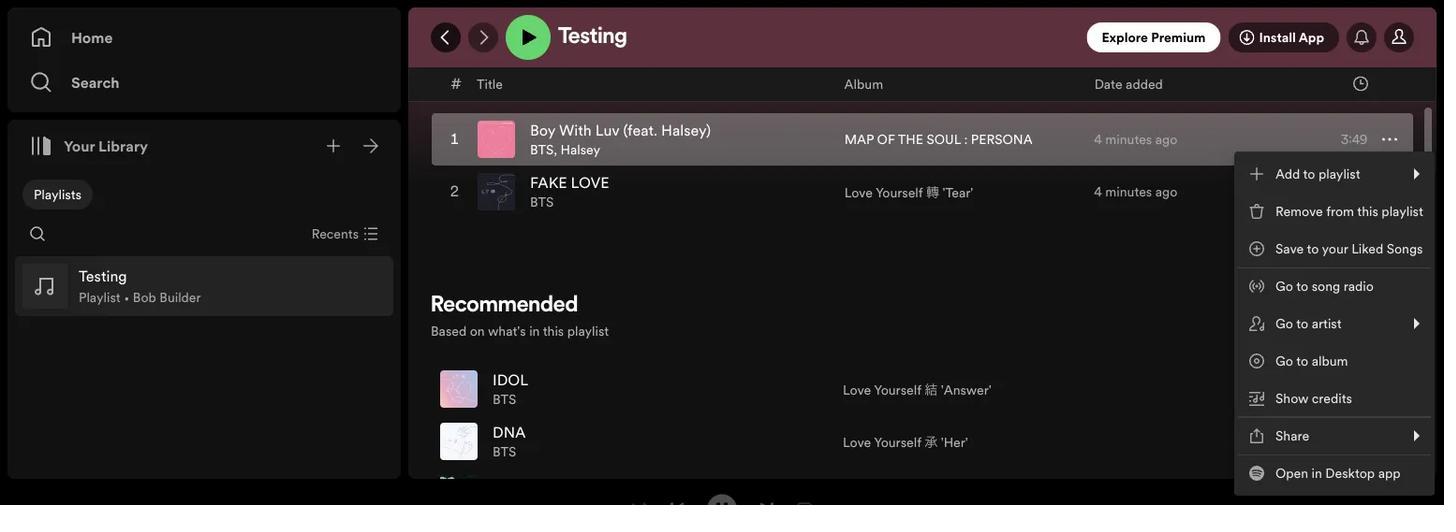 Task type: vqa. For each thing, say whether or not it's contained in the screenshot.
Next from: The Defenders in the top of the page
no



Task type: describe. For each thing, give the bounding box(es) containing it.
playlists
[[34, 186, 81, 204]]

minutes for fake love
[[1105, 183, 1152, 201]]

bts inside idol bts
[[493, 391, 516, 409]]

add
[[1276, 165, 1300, 183]]

ago for boy with luv (feat. halsey)
[[1155, 131, 1178, 148]]

'answer'
[[941, 381, 992, 399]]

playlist inside button
[[1382, 203, 1423, 221]]

on
[[470, 322, 485, 340]]

go to song radio
[[1276, 278, 1374, 295]]

yourself inside testing grid
[[876, 184, 923, 201]]

install
[[1259, 29, 1296, 46]]

enable shuffle image
[[632, 502, 647, 506]]

builder
[[160, 289, 201, 307]]

idol link
[[493, 370, 528, 391]]

date
[[1094, 75, 1122, 93]]

dna
[[493, 423, 526, 443]]

bts inside boy with luv (feat. halsey) bts , halsey
[[530, 141, 554, 159]]

recommended based on what's in this playlist
[[431, 295, 609, 340]]

# row
[[432, 67, 1413, 101]]

4 for fake love
[[1094, 183, 1102, 201]]

your library button
[[22, 127, 156, 165]]

testing
[[558, 26, 627, 49]]

add to playlist button
[[1238, 155, 1431, 193]]

idol bts
[[493, 370, 528, 409]]

show
[[1276, 390, 1309, 408]]

open
[[1276, 465, 1308, 483]]

love yourself 結 'answer' link
[[843, 380, 992, 399]]

idol
[[493, 370, 528, 391]]

love yourself 結 'answer'
[[843, 381, 992, 399]]

playlist
[[79, 289, 120, 307]]

pause image
[[715, 502, 730, 506]]

bts link for dna
[[493, 443, 516, 461]]

to for artist
[[1296, 315, 1308, 333]]

4 minutes ago for boy with luv (feat. halsey)
[[1094, 131, 1178, 148]]

radio
[[1344, 278, 1374, 295]]

solo link
[[493, 475, 534, 496]]

explore premium
[[1102, 29, 1206, 46]]

fake love link
[[530, 173, 609, 193]]

recents
[[312, 225, 359, 243]]

your
[[64, 136, 95, 156]]

top bar and user menu element
[[408, 7, 1437, 67]]

remove
[[1276, 203, 1323, 221]]

none search field inside main element
[[22, 219, 52, 249]]

go for go to album
[[1276, 353, 1293, 370]]

added
[[1126, 75, 1163, 93]]

boy with luv (feat. halsey) row
[[432, 113, 1413, 166]]

bob
[[133, 289, 156, 307]]

boy
[[530, 120, 555, 141]]

love yourself 承 'her' link
[[843, 432, 968, 452]]

credits
[[1312, 390, 1352, 408]]

show credits
[[1276, 390, 1352, 408]]

bts link for idol
[[493, 391, 516, 409]]

songs
[[1387, 240, 1423, 258]]

group inside main element
[[15, 257, 393, 317]]

to for playlist
[[1303, 165, 1315, 183]]

show credits button
[[1238, 380, 1431, 418]]

album
[[844, 75, 883, 93]]

date added
[[1094, 75, 1163, 93]]

love yourself 承 'her'
[[843, 434, 968, 451]]

premium
[[1151, 29, 1206, 46]]

playlist • bob builder
[[79, 289, 201, 307]]

menu containing add to playlist
[[1234, 152, 1435, 496]]

bts inside fake love bts
[[530, 193, 554, 211]]

#
[[451, 74, 462, 94]]

love yourself 轉 'tear'
[[844, 184, 973, 201]]

your
[[1322, 240, 1348, 258]]

ago for fake love
[[1155, 183, 1178, 201]]

previous image
[[670, 502, 685, 506]]

of
[[877, 131, 895, 148]]

app
[[1378, 465, 1401, 483]]

go to artist button
[[1238, 305, 1431, 343]]

love yourself 轉 'tear' link
[[844, 182, 973, 202]]

solo cell
[[440, 469, 547, 506]]

# column header
[[451, 67, 462, 100]]

halsey
[[561, 141, 600, 159]]

boy with luv (feat. halsey) cell
[[478, 114, 718, 165]]

'tear'
[[943, 184, 973, 201]]

in inside recommended based on what's in this playlist
[[529, 322, 540, 340]]

duration element
[[1353, 76, 1368, 91]]

(feat.
[[623, 120, 658, 141]]

4 for boy with luv (feat. halsey)
[[1094, 131, 1102, 148]]

testing grid
[[409, 63, 1436, 219]]

love for dna
[[843, 434, 871, 451]]

persona
[[971, 131, 1033, 148]]

title
[[477, 75, 503, 93]]

in inside open in desktop app button
[[1312, 465, 1322, 483]]

disable repeat image
[[797, 502, 812, 506]]

go to artist
[[1276, 315, 1342, 333]]

list item inside main element
[[15, 257, 393, 317]]

home
[[71, 27, 113, 48]]

cell for solo "cell"
[[1342, 469, 1397, 506]]

to for your
[[1307, 240, 1319, 258]]

go forward image
[[476, 30, 491, 45]]

explore premium button
[[1087, 22, 1221, 52]]

fake love bts
[[530, 173, 609, 211]]

go to album link
[[1238, 343, 1431, 380]]

love
[[571, 173, 609, 193]]

4:02
[[1341, 183, 1367, 201]]

song
[[1312, 278, 1340, 295]]

main element
[[7, 7, 401, 480]]



Task type: locate. For each thing, give the bounding box(es) containing it.
yourself left 承
[[874, 434, 921, 451]]

search link
[[30, 64, 378, 101]]

bts
[[530, 141, 554, 159], [530, 193, 554, 211], [493, 391, 516, 409], [493, 443, 516, 461]]

2 ago from the top
[[1155, 183, 1178, 201]]

to for album
[[1296, 353, 1308, 370]]

liked
[[1352, 240, 1383, 258]]

go
[[1276, 278, 1293, 295], [1276, 315, 1293, 333], [1276, 353, 1293, 370]]

idol cell
[[440, 364, 536, 415]]

to for song
[[1296, 278, 1308, 295]]

from
[[1326, 203, 1354, 221]]

playlist
[[1319, 165, 1360, 183], [1382, 203, 1423, 221], [567, 322, 609, 340]]

install app
[[1259, 29, 1324, 46]]

minutes inside boy with luv (feat. halsey) row
[[1105, 131, 1152, 148]]

2 4 minutes ago from the top
[[1094, 183, 1178, 201]]

this down 4:02
[[1357, 203, 1378, 221]]

1 vertical spatial minutes
[[1105, 183, 1152, 201]]

this inside recommended based on what's in this playlist
[[543, 322, 564, 340]]

Disable repeat checkbox
[[789, 495, 819, 506]]

4 minutes ago
[[1094, 131, 1178, 148], [1094, 183, 1178, 201]]

open in desktop app button
[[1238, 455, 1431, 493]]

1 vertical spatial this
[[543, 322, 564, 340]]

4
[[1094, 131, 1102, 148], [1094, 183, 1102, 201]]

what's
[[488, 322, 526, 340]]

app
[[1299, 29, 1324, 46]]

library
[[98, 136, 148, 156]]

cell for idol cell
[[1342, 364, 1397, 415]]

1 vertical spatial 4
[[1094, 183, 1102, 201]]

4 minutes ago for fake love
[[1094, 183, 1178, 201]]

bts left the love
[[530, 193, 554, 211]]

dna cell
[[440, 417, 533, 467]]

luv
[[595, 120, 619, 141]]

solo
[[493, 475, 534, 496]]

fake
[[530, 173, 567, 193]]

2 vertical spatial playlist
[[567, 322, 609, 340]]

based
[[431, 322, 467, 340]]

playlist inside recommended based on what's in this playlist
[[567, 322, 609, 340]]

1 4 minutes ago from the top
[[1094, 131, 1178, 148]]

承
[[925, 434, 938, 451]]

,
[[554, 141, 557, 159]]

ago inside boy with luv (feat. halsey) row
[[1155, 131, 1178, 148]]

bts link
[[530, 141, 554, 159], [530, 193, 554, 211], [493, 391, 516, 409], [493, 443, 516, 461]]

home link
[[30, 19, 378, 56]]

1 vertical spatial love
[[843, 381, 871, 399]]

0 vertical spatial yourself
[[876, 184, 923, 201]]

what's new image
[[1354, 30, 1369, 45]]

go left the "artist"
[[1276, 315, 1293, 333]]

1 4 from the top
[[1094, 131, 1102, 148]]

Recents, List view field
[[297, 219, 390, 249]]

1 horizontal spatial in
[[1312, 465, 1322, 483]]

go up show
[[1276, 353, 1293, 370]]

the
[[898, 131, 923, 148]]

search in your library image
[[30, 227, 45, 242]]

list item
[[15, 257, 393, 317]]

your library
[[64, 136, 148, 156]]

yourself
[[876, 184, 923, 201], [874, 381, 921, 399], [874, 434, 921, 451]]

go to song radio button
[[1238, 268, 1431, 305]]

go inside dropdown button
[[1276, 315, 1293, 333]]

find more
[[1338, 249, 1399, 267]]

map of the soul : persona
[[844, 131, 1033, 148]]

share button
[[1238, 418, 1431, 455]]

0 vertical spatial minutes
[[1105, 131, 1152, 148]]

2 go from the top
[[1276, 315, 1293, 333]]

yourself for dna
[[874, 434, 921, 451]]

1 vertical spatial ago
[[1155, 183, 1178, 201]]

open in desktop app
[[1276, 465, 1401, 483]]

1 go from the top
[[1276, 278, 1293, 295]]

0 vertical spatial 4
[[1094, 131, 1102, 148]]

playlist right what's
[[567, 322, 609, 340]]

love inside testing grid
[[844, 184, 873, 201]]

search
[[71, 72, 120, 93]]

go back image
[[438, 30, 453, 45]]

in right what's
[[529, 322, 540, 340]]

1 vertical spatial 4 minutes ago
[[1094, 183, 1178, 201]]

fake love cell
[[478, 167, 617, 217]]

0 vertical spatial love
[[844, 184, 873, 201]]

group containing playlist
[[15, 257, 393, 317]]

this inside button
[[1357, 203, 1378, 221]]

album
[[1312, 353, 1348, 370]]

4 inside boy with luv (feat. halsey) row
[[1094, 131, 1102, 148]]

3:49 cell
[[1294, 114, 1397, 165]]

•
[[124, 289, 129, 307]]

in right open
[[1312, 465, 1322, 483]]

playlist up 4:02
[[1319, 165, 1360, 183]]

Playlists checkbox
[[22, 180, 93, 210]]

to left song
[[1296, 278, 1308, 295]]

2 vertical spatial love
[[843, 434, 871, 451]]

playlist inside dropdown button
[[1319, 165, 1360, 183]]

yourself left 轉
[[876, 184, 923, 201]]

0 vertical spatial in
[[529, 322, 540, 340]]

add to playlist
[[1276, 165, 1360, 183]]

menu
[[1234, 152, 1435, 496]]

explore
[[1102, 29, 1148, 46]]

1 horizontal spatial playlist
[[1319, 165, 1360, 183]]

0 vertical spatial this
[[1357, 203, 1378, 221]]

2 horizontal spatial playlist
[[1382, 203, 1423, 221]]

to right add
[[1303, 165, 1315, 183]]

0 vertical spatial 4 minutes ago
[[1094, 131, 1178, 148]]

in
[[529, 322, 540, 340], [1312, 465, 1322, 483]]

2 vertical spatial yourself
[[874, 434, 921, 451]]

to
[[1303, 165, 1315, 183], [1307, 240, 1319, 258], [1296, 278, 1308, 295], [1296, 315, 1308, 333], [1296, 353, 1308, 370]]

go for go to artist
[[1276, 315, 1293, 333]]

bts link left the love
[[530, 193, 554, 211]]

save
[[1276, 240, 1304, 258]]

轉
[[926, 184, 939, 201]]

1 vertical spatial yourself
[[874, 381, 921, 399]]

1 minutes from the top
[[1105, 131, 1152, 148]]

to left your
[[1307, 240, 1319, 258]]

bts link up fake
[[530, 141, 554, 159]]

bts inside the dna bts
[[493, 443, 516, 461]]

dna bts
[[493, 423, 526, 461]]

bts link for fake
[[530, 193, 554, 211]]

save to your liked songs
[[1276, 240, 1423, 258]]

share
[[1276, 428, 1309, 445]]

boy with luv (feat. halsey) link
[[530, 120, 711, 141]]

love up "love yourself 承 'her'" link at the bottom right
[[843, 381, 871, 399]]

bts link up the solo
[[493, 443, 516, 461]]

recommended
[[431, 295, 578, 317]]

'her'
[[941, 434, 968, 451]]

1 horizontal spatial this
[[1357, 203, 1378, 221]]

love for idol
[[843, 381, 871, 399]]

None search field
[[22, 219, 52, 249]]

go inside button
[[1276, 278, 1293, 295]]

artist
[[1312, 315, 1342, 333]]

dna link
[[493, 423, 526, 443]]

this right what's
[[543, 322, 564, 340]]

yourself for idol
[[874, 381, 921, 399]]

0 vertical spatial go
[[1276, 278, 1293, 295]]

save to your liked songs button
[[1238, 230, 1431, 268]]

1 vertical spatial in
[[1312, 465, 1322, 483]]

with
[[559, 120, 592, 141]]

group
[[15, 257, 393, 317]]

find
[[1338, 249, 1364, 267]]

yourself left 結
[[874, 381, 921, 399]]

bts up the solo
[[493, 443, 516, 461]]

remove from this playlist button
[[1238, 193, 1431, 230]]

go to album
[[1276, 353, 1348, 370]]

map
[[844, 131, 874, 148]]

soul
[[927, 131, 961, 148]]

3 go from the top
[[1276, 353, 1293, 370]]

0 vertical spatial playlist
[[1319, 165, 1360, 183]]

bts up the dna
[[493, 391, 516, 409]]

love left 承
[[843, 434, 871, 451]]

bts link inside fake love "cell"
[[530, 193, 554, 211]]

3:49
[[1341, 131, 1367, 148]]

next image
[[760, 502, 774, 506]]

:
[[964, 131, 968, 148]]

remove from this playlist
[[1276, 203, 1423, 221]]

1 ago from the top
[[1155, 131, 1178, 148]]

ago
[[1155, 131, 1178, 148], [1155, 183, 1178, 201]]

1 vertical spatial go
[[1276, 315, 1293, 333]]

duration image
[[1353, 76, 1368, 91]]

map of the soul : persona link
[[844, 131, 1033, 148]]

minutes for boy with luv (feat. halsey)
[[1105, 131, 1152, 148]]

list item containing playlist
[[15, 257, 393, 317]]

find more button
[[1338, 249, 1399, 267]]

0 horizontal spatial playlist
[[567, 322, 609, 340]]

1 vertical spatial playlist
[[1382, 203, 1423, 221]]

go for go to song radio
[[1276, 278, 1293, 295]]

this
[[1357, 203, 1378, 221], [543, 322, 564, 340]]

bts link inside boy with luv (feat. halsey) cell
[[530, 141, 554, 159]]

playlist up songs
[[1382, 203, 1423, 221]]

love down the map
[[844, 184, 873, 201]]

0 horizontal spatial in
[[529, 322, 540, 340]]

4 minutes ago inside boy with luv (feat. halsey) row
[[1094, 131, 1178, 148]]

2 4 from the top
[[1094, 183, 1102, 201]]

0 vertical spatial ago
[[1155, 131, 1178, 148]]

to left album
[[1296, 353, 1308, 370]]

cell for the dna cell
[[1342, 417, 1397, 467]]

to left the "artist"
[[1296, 315, 1308, 333]]

more
[[1367, 249, 1399, 267]]

bts up fake
[[530, 141, 554, 159]]

2 vertical spatial go
[[1276, 353, 1293, 370]]

cell
[[1342, 364, 1397, 415], [1342, 417, 1397, 467], [843, 469, 879, 506], [1342, 469, 1397, 506]]

0 horizontal spatial this
[[543, 322, 564, 340]]

halsey)
[[661, 120, 711, 141]]

go down save
[[1276, 278, 1293, 295]]

desktop
[[1325, 465, 1375, 483]]

bts link up the dna
[[493, 391, 516, 409]]

2 minutes from the top
[[1105, 183, 1152, 201]]

install app link
[[1228, 22, 1339, 52]]

結
[[925, 381, 938, 399]]



